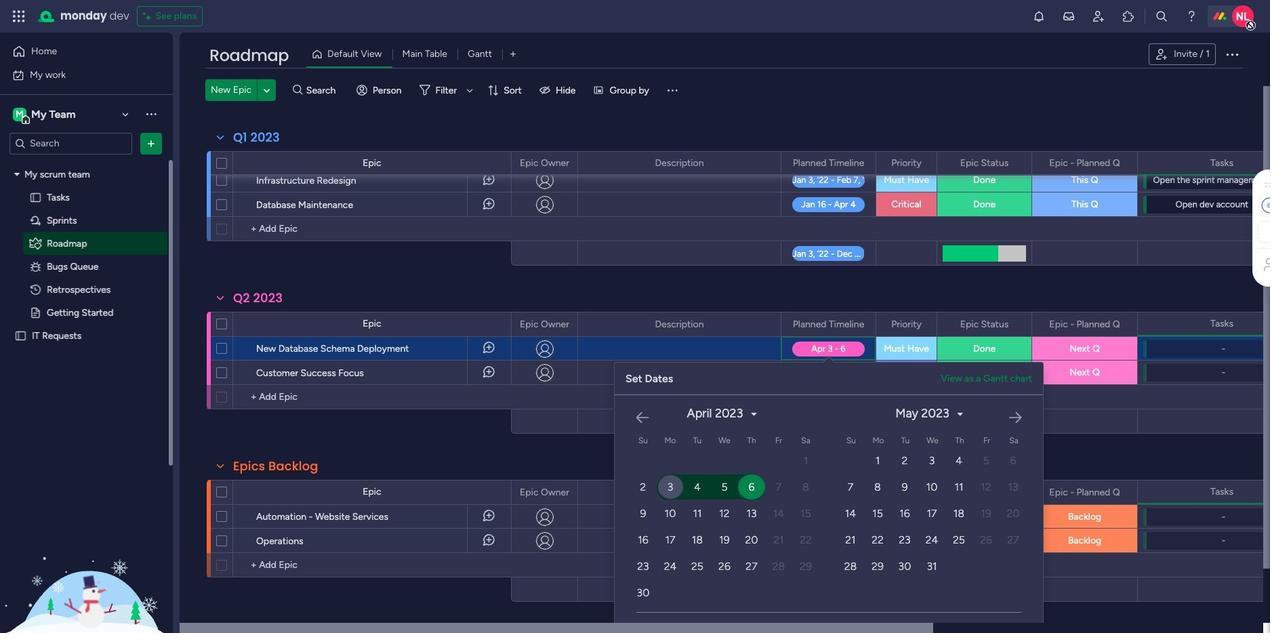 Task type: locate. For each thing, give the bounding box(es) containing it.
caret down image
[[958, 409, 963, 419]]

noah lott image
[[1232, 5, 1254, 27]]

1 vertical spatial public board image
[[14, 329, 27, 342]]

angle down image
[[264, 85, 270, 95]]

1 horizontal spatial public board image
[[29, 306, 42, 319]]

+ Add Epic text field
[[240, 557, 505, 573]]

public board image
[[29, 306, 42, 319], [14, 329, 27, 342]]

0 vertical spatial + add epic text field
[[240, 221, 505, 237]]

caret down image
[[14, 169, 20, 179], [751, 409, 757, 419]]

0 vertical spatial caret down image
[[14, 169, 20, 179]]

add view image
[[510, 49, 516, 59]]

options image
[[857, 152, 866, 175], [1119, 152, 1128, 175], [188, 164, 199, 196], [1119, 313, 1128, 336], [188, 332, 199, 364], [188, 500, 199, 532]]

0 horizontal spatial public board image
[[14, 329, 27, 342]]

None field
[[206, 44, 292, 67], [230, 129, 283, 146], [517, 156, 573, 170], [652, 156, 707, 170], [790, 156, 868, 170], [888, 156, 925, 170], [957, 156, 1012, 170], [1046, 156, 1124, 170], [1207, 156, 1237, 170], [230, 289, 286, 307], [1207, 316, 1237, 331], [517, 317, 573, 332], [652, 317, 707, 332], [790, 317, 868, 332], [888, 317, 925, 332], [957, 317, 1012, 332], [1046, 317, 1124, 332], [230, 458, 322, 475], [1207, 484, 1237, 499], [517, 485, 573, 500], [652, 485, 707, 500], [790, 485, 868, 500], [888, 485, 925, 500], [957, 485, 1012, 500], [1046, 485, 1124, 500], [206, 44, 292, 67], [230, 129, 283, 146], [517, 156, 573, 170], [652, 156, 707, 170], [790, 156, 868, 170], [888, 156, 925, 170], [957, 156, 1012, 170], [1046, 156, 1124, 170], [1207, 156, 1237, 170], [230, 289, 286, 307], [1207, 316, 1237, 331], [517, 317, 573, 332], [652, 317, 707, 332], [790, 317, 868, 332], [888, 317, 925, 332], [957, 317, 1012, 332], [1046, 317, 1124, 332], [230, 458, 322, 475], [1207, 484, 1237, 499], [517, 485, 573, 500], [652, 485, 707, 500], [790, 485, 868, 500], [888, 485, 925, 500], [957, 485, 1012, 500], [1046, 485, 1124, 500]]

0 horizontal spatial caret down image
[[14, 169, 20, 179]]

1 vertical spatial + add epic text field
[[240, 389, 505, 405]]

lottie animation image
[[0, 496, 173, 633]]

2 + add epic text field from the top
[[240, 389, 505, 405]]

0 vertical spatial public board image
[[29, 306, 42, 319]]

1 horizontal spatial caret down image
[[751, 409, 757, 419]]

option
[[0, 162, 173, 165]]

home image
[[12, 45, 26, 58]]

list box
[[0, 160, 173, 530]]

region
[[615, 390, 1270, 623]]

Search in workspace field
[[28, 136, 113, 151]]

+ Add Epic text field
[[240, 221, 505, 237], [240, 389, 505, 405]]

options image
[[1224, 46, 1241, 62], [144, 137, 158, 150], [559, 152, 568, 175], [918, 152, 927, 175], [188, 188, 199, 221], [559, 313, 568, 336], [762, 313, 771, 336], [857, 313, 866, 336], [918, 313, 927, 336], [1013, 313, 1022, 336], [188, 356, 199, 389], [559, 481, 568, 504], [1119, 481, 1128, 504], [188, 524, 199, 557]]

select product image
[[12, 9, 26, 23]]

my work image
[[12, 69, 24, 81]]

apps image
[[1122, 9, 1135, 23]]

1 vertical spatial caret down image
[[751, 409, 757, 419]]

1 + add epic text field from the top
[[240, 221, 505, 237]]



Task type: vqa. For each thing, say whether or not it's contained in the screenshot.
Workspace selection ELEMENT
yes



Task type: describe. For each thing, give the bounding box(es) containing it.
workspace image
[[13, 107, 26, 122]]

v2 search image
[[293, 83, 303, 98]]

arrow down image
[[462, 82, 478, 98]]

invite members image
[[1092, 9, 1106, 23]]

menu image
[[666, 83, 679, 97]]

search everything image
[[1155, 9, 1169, 23]]

public board image
[[29, 191, 42, 204]]

lottie animation element
[[0, 496, 173, 633]]

notifications image
[[1032, 9, 1046, 23]]

help image
[[1185, 9, 1198, 23]]

see plans image
[[143, 8, 156, 24]]

workspace options image
[[144, 107, 158, 121]]

workspace selection element
[[13, 106, 78, 124]]

Search field
[[303, 81, 344, 100]]

inbox image
[[1062, 9, 1076, 23]]



